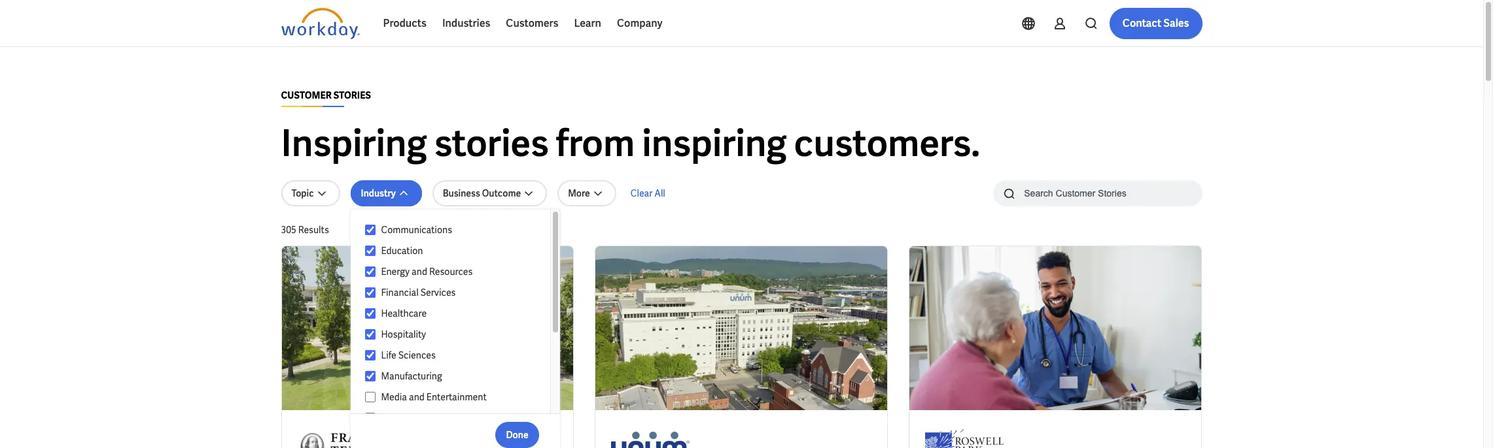 Task type: locate. For each thing, give the bounding box(es) containing it.
None checkbox
[[365, 245, 376, 257], [365, 266, 376, 278], [365, 287, 376, 299], [365, 308, 376, 320], [365, 392, 376, 404], [365, 245, 376, 257], [365, 266, 376, 278], [365, 287, 376, 299], [365, 308, 376, 320], [365, 392, 376, 404]]

go to the homepage image
[[281, 8, 360, 39]]

energy and resources
[[381, 266, 473, 278]]

topic
[[292, 188, 314, 200]]

unum image
[[611, 427, 690, 449]]

customers.
[[794, 120, 980, 168]]

done button
[[496, 422, 539, 449]]

contact
[[1123, 16, 1162, 30]]

clear all
[[631, 188, 665, 200]]

and
[[412, 266, 427, 278], [409, 392, 425, 404]]

inspiring
[[642, 120, 787, 168]]

and up the financial services on the left
[[412, 266, 427, 278]]

hospitality link
[[376, 327, 538, 343]]

learn button
[[566, 8, 609, 39]]

customers
[[506, 16, 558, 30]]

customers button
[[498, 8, 566, 39]]

and for entertainment
[[409, 392, 425, 404]]

healthcare
[[381, 308, 427, 320]]

products
[[383, 16, 427, 30]]

Search Customer Stories text field
[[1016, 182, 1177, 205]]

0 vertical spatial and
[[412, 266, 427, 278]]

financial
[[381, 287, 419, 299]]

learn
[[574, 16, 601, 30]]

and down manufacturing
[[409, 392, 425, 404]]

inspiring stories from inspiring customers.
[[281, 120, 980, 168]]

financial services
[[381, 287, 456, 299]]

life
[[381, 350, 396, 362]]

contact sales link
[[1110, 8, 1202, 39]]

stories
[[434, 120, 549, 168]]

customer stories
[[281, 90, 371, 101]]

company
[[617, 16, 663, 30]]

industry button
[[350, 181, 422, 207]]

resources
[[429, 266, 473, 278]]

1 vertical spatial and
[[409, 392, 425, 404]]

and inside "link"
[[409, 392, 425, 404]]

industries button
[[434, 8, 498, 39]]

education
[[381, 245, 423, 257]]

305
[[281, 224, 296, 236]]

None checkbox
[[365, 224, 376, 236], [365, 329, 376, 341], [365, 350, 376, 362], [365, 371, 376, 383], [365, 413, 376, 425], [365, 224, 376, 236], [365, 329, 376, 341], [365, 350, 376, 362], [365, 371, 376, 383], [365, 413, 376, 425]]

more
[[568, 188, 590, 200]]



Task type: describe. For each thing, give the bounding box(es) containing it.
topic button
[[281, 181, 340, 207]]

inspiring
[[281, 120, 427, 168]]

industry
[[361, 188, 396, 200]]

outcome
[[482, 188, 521, 200]]

from
[[556, 120, 635, 168]]

and for resources
[[412, 266, 427, 278]]

life sciences link
[[376, 348, 538, 364]]

business outcome button
[[432, 181, 547, 207]]

more button
[[558, 181, 616, 207]]

results
[[298, 224, 329, 236]]

services
[[421, 287, 456, 299]]

all
[[655, 188, 665, 200]]

energy and resources link
[[376, 264, 538, 280]]

franklin templeton companies, llc image
[[297, 427, 413, 449]]

media
[[381, 392, 407, 404]]

industries
[[442, 16, 490, 30]]

manufacturing
[[381, 371, 442, 383]]

healthcare link
[[376, 306, 538, 322]]

customer
[[281, 90, 332, 101]]

roswell park comprehensive cancer center (roswell park cancer institute) image
[[926, 427, 1004, 449]]

business outcome
[[443, 188, 521, 200]]

contact sales
[[1123, 16, 1189, 30]]

done
[[506, 430, 528, 441]]

financial services link
[[376, 285, 538, 301]]

communications link
[[376, 222, 538, 238]]

hospitality
[[381, 329, 426, 341]]

products button
[[375, 8, 434, 39]]

company button
[[609, 8, 670, 39]]

media and entertainment
[[381, 392, 487, 404]]

clear all button
[[627, 181, 669, 207]]

sales
[[1164, 16, 1189, 30]]

business
[[443, 188, 480, 200]]

education link
[[376, 243, 538, 259]]

communications
[[381, 224, 452, 236]]

energy
[[381, 266, 410, 278]]

305 results
[[281, 224, 329, 236]]

stories
[[333, 90, 371, 101]]

sciences
[[398, 350, 436, 362]]

media and entertainment link
[[376, 390, 538, 406]]

clear
[[631, 188, 653, 200]]

nonprofit link
[[376, 411, 538, 427]]

manufacturing link
[[376, 369, 538, 385]]

entertainment
[[427, 392, 487, 404]]

nonprofit
[[381, 413, 421, 425]]

life sciences
[[381, 350, 436, 362]]



Task type: vqa. For each thing, say whether or not it's contained in the screenshot.
Education link
yes



